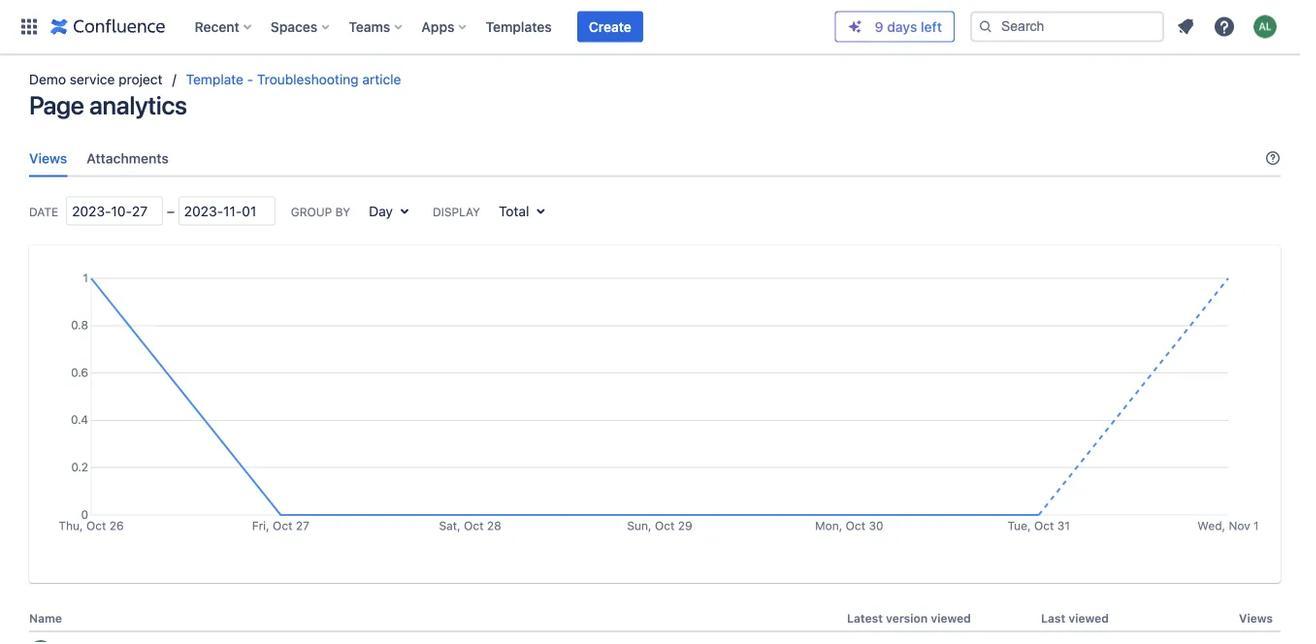 Task type: describe. For each thing, give the bounding box(es) containing it.
recent button
[[189, 11, 259, 42]]

Search field
[[971, 11, 1165, 42]]

days
[[887, 18, 917, 34]]

help icon image
[[1213, 15, 1236, 38]]

9 days left
[[875, 18, 942, 34]]

apps button
[[416, 11, 474, 42]]

search image
[[978, 19, 994, 34]]

premium icon image
[[848, 19, 863, 34]]

spaces button
[[265, 11, 337, 42]]

left
[[921, 18, 942, 34]]

9 days left button
[[836, 12, 954, 41]]

banner containing recent
[[0, 0, 1300, 54]]

templates
[[486, 18, 552, 34]]



Task type: vqa. For each thing, say whether or not it's contained in the screenshot.
your to the middle
no



Task type: locate. For each thing, give the bounding box(es) containing it.
teams
[[349, 18, 390, 34]]

spaces
[[271, 18, 318, 34]]

notification icon image
[[1174, 15, 1198, 38]]

banner
[[0, 0, 1300, 54]]

templates link
[[480, 11, 558, 42]]

global element
[[12, 0, 835, 54]]

create link
[[577, 11, 643, 42]]

recent
[[195, 18, 239, 34]]

teams button
[[343, 11, 410, 42]]

apps
[[422, 18, 455, 34]]

your profile and preferences image
[[1254, 15, 1277, 38]]

create
[[589, 18, 632, 34]]

9
[[875, 18, 884, 34]]

confluence image
[[50, 15, 165, 38], [50, 15, 165, 38]]

appswitcher icon image
[[17, 15, 41, 38]]



